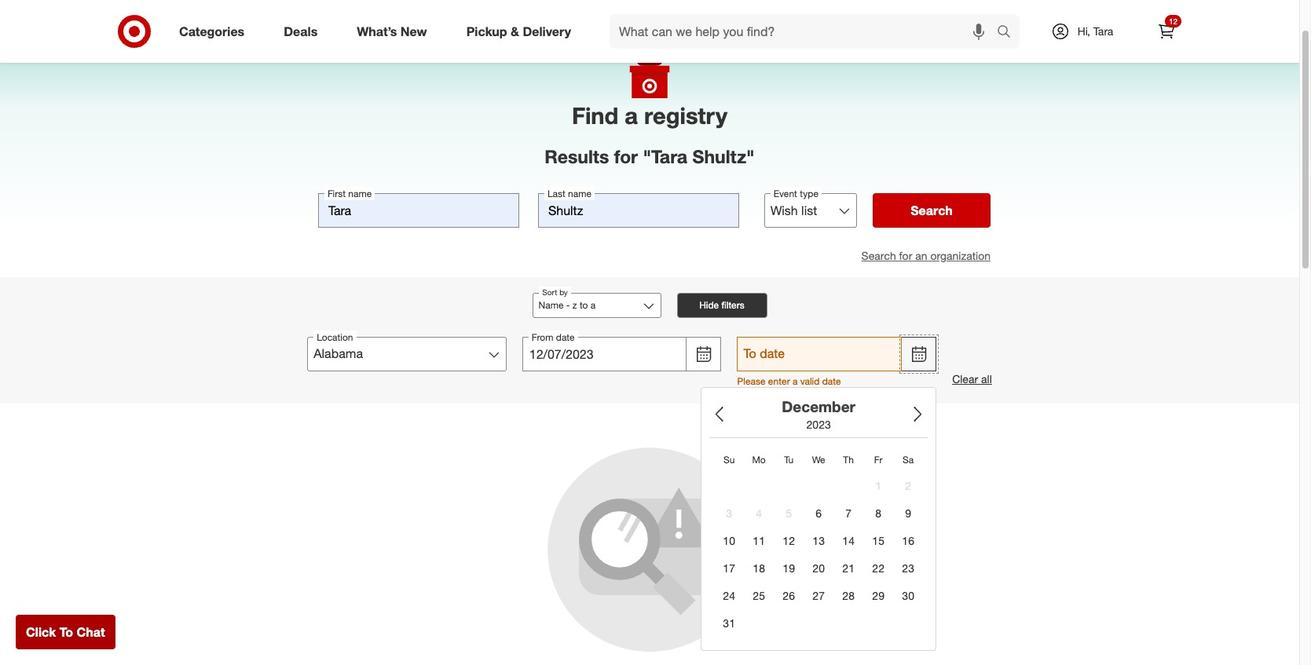 Task type: describe. For each thing, give the bounding box(es) containing it.
2
[[906, 479, 912, 493]]

0 horizontal spatial a
[[625, 101, 638, 130]]

row containing su
[[717, 449, 921, 472]]

all
[[982, 373, 992, 386]]

1
[[876, 479, 882, 493]]

tu
[[784, 454, 794, 466]]

mon dec 25 2023 cell
[[747, 584, 772, 609]]

categories link
[[166, 14, 264, 49]]

december
[[782, 398, 856, 416]]

december 2023
[[782, 398, 856, 431]]

tue dec 12 2023 cell
[[777, 529, 802, 554]]

sun dec 24 2023 cell
[[717, 584, 742, 609]]

search error image
[[547, 448, 753, 653]]

th
[[844, 454, 854, 466]]

hi,
[[1078, 24, 1091, 38]]

fri dec 01 2023 cell
[[876, 479, 882, 493]]

20
[[813, 562, 825, 575]]

30
[[903, 590, 915, 603]]

24
[[723, 590, 736, 603]]

wed dec 06 2023 cell
[[806, 502, 832, 527]]

sun dec 10 2023 cell
[[717, 529, 742, 554]]

chat
[[77, 625, 105, 641]]

enter
[[769, 376, 790, 387]]

please
[[738, 376, 766, 387]]

delivery
[[523, 23, 571, 39]]

thu dec 14 2023 cell
[[836, 529, 861, 554]]

search for an organization
[[862, 249, 991, 262]]

deals
[[284, 23, 318, 39]]

pickup & delivery link
[[453, 14, 591, 49]]

25
[[753, 590, 765, 603]]

what's
[[357, 23, 397, 39]]

row containing 3
[[717, 502, 921, 527]]

valid
[[801, 376, 820, 387]]

15
[[873, 535, 885, 548]]

shultz"
[[693, 146, 755, 168]]

categories
[[179, 23, 245, 39]]

7
[[846, 507, 852, 520]]

&
[[511, 23, 519, 39]]

What can we help you find? suggestions appear below search field
[[610, 14, 1001, 49]]

29
[[873, 590, 885, 603]]

hide filters
[[700, 299, 745, 311]]

21
[[843, 562, 855, 575]]

row containing 10
[[717, 529, 921, 554]]

9
[[906, 507, 912, 520]]

fri dec 22 2023 cell
[[866, 557, 891, 582]]

13
[[813, 535, 825, 548]]

12 inside 12 link
[[1169, 17, 1178, 26]]

search for an organization link
[[862, 249, 991, 262]]

"tara
[[643, 146, 688, 168]]

hide
[[700, 299, 719, 311]]

tue dec 26 2023 cell
[[777, 584, 802, 609]]

wed dec 13 2023 cell
[[806, 529, 832, 554]]

pickup & delivery
[[467, 23, 571, 39]]

new
[[401, 23, 427, 39]]

date
[[823, 376, 841, 387]]

find a registry
[[572, 101, 728, 130]]

hide filters button
[[677, 293, 767, 318]]

fri dec 29 2023 cell
[[866, 584, 891, 609]]

sun dec 31 2023 cell
[[717, 612, 742, 637]]

we
[[812, 454, 826, 466]]

tue dec 19 2023 cell
[[777, 557, 802, 582]]

fri dec 08 2023 cell
[[866, 502, 891, 527]]

to
[[60, 625, 73, 641]]

registry
[[644, 101, 728, 130]]

sat dec 09 2023 cell
[[896, 502, 921, 527]]

sat dec 30 2023 cell
[[896, 584, 921, 609]]

row group inside "grid"
[[717, 474, 921, 637]]

tara
[[1094, 24, 1114, 38]]

3
[[726, 507, 733, 520]]

search for search
[[911, 203, 953, 218]]

an
[[916, 249, 928, 262]]

clear all button
[[953, 372, 992, 388]]

deals link
[[271, 14, 337, 49]]

sat dec 23 2023 cell
[[896, 557, 921, 582]]

12 link
[[1150, 14, 1184, 49]]



Task type: locate. For each thing, give the bounding box(es) containing it.
wed dec 27 2023 cell
[[806, 584, 832, 609]]

1 vertical spatial a
[[793, 376, 798, 387]]

a right find
[[625, 101, 638, 130]]

0 horizontal spatial search
[[862, 249, 897, 262]]

row
[[717, 449, 921, 472], [717, 474, 921, 499], [717, 502, 921, 527], [717, 529, 921, 554], [717, 557, 921, 582], [717, 584, 921, 609]]

18
[[753, 562, 765, 575]]

6
[[816, 507, 822, 520]]

results for "tara shultz"
[[545, 146, 755, 168]]

mon dec 18 2023 cell
[[747, 557, 772, 582]]

5
[[786, 507, 792, 520]]

thu dec 21 2023 cell
[[836, 557, 861, 582]]

12 inside tue dec 12 2023 cell
[[783, 535, 795, 548]]

1 horizontal spatial a
[[793, 376, 798, 387]]

28
[[843, 590, 855, 603]]

for for search
[[900, 249, 913, 262]]

2023
[[807, 418, 831, 431]]

find
[[572, 101, 619, 130]]

19
[[783, 562, 795, 575]]

search
[[911, 203, 953, 218], [862, 249, 897, 262]]

4 row from the top
[[717, 529, 921, 554]]

23
[[903, 562, 915, 575]]

for left "tara
[[614, 146, 638, 168]]

search button
[[990, 14, 1028, 52]]

tue dec 05 2023 cell
[[786, 507, 792, 520]]

grid
[[712, 446, 926, 639]]

sun dec 17 2023 cell
[[717, 557, 742, 582]]

click to chat button
[[16, 615, 115, 650]]

12 down tue dec 05 2023 cell
[[783, 535, 795, 548]]

row up 20
[[717, 529, 921, 554]]

mon dec 04 2023 cell
[[756, 507, 762, 520]]

0 horizontal spatial 12
[[783, 535, 795, 548]]

1 horizontal spatial 12
[[1169, 17, 1178, 26]]

row down 'wed dec 20 2023' cell
[[717, 584, 921, 609]]

sat dec 16 2023 cell
[[896, 529, 921, 554]]

22
[[873, 562, 885, 575]]

row down we
[[717, 474, 921, 499]]

row containing 1
[[717, 474, 921, 499]]

26
[[783, 590, 795, 603]]

search left the an
[[862, 249, 897, 262]]

3 row from the top
[[717, 502, 921, 527]]

sa
[[903, 454, 914, 466]]

search inside button
[[911, 203, 953, 218]]

6 row from the top
[[717, 584, 921, 609]]

0 vertical spatial for
[[614, 146, 638, 168]]

mon dec 11 2023 cell
[[747, 529, 772, 554]]

11
[[753, 535, 765, 548]]

1 row from the top
[[717, 449, 921, 472]]

0 vertical spatial a
[[625, 101, 638, 130]]

sun dec 03 2023 cell
[[726, 507, 733, 520]]

what's new link
[[344, 14, 447, 49]]

None telephone field
[[523, 337, 687, 372], [738, 337, 902, 372], [523, 337, 687, 372], [738, 337, 902, 372]]

10
[[723, 535, 736, 548]]

wed dec 20 2023 cell
[[806, 557, 832, 582]]

thu dec 28 2023 cell
[[836, 584, 861, 609]]

0 horizontal spatial for
[[614, 146, 638, 168]]

pickup
[[467, 23, 507, 39]]

1 vertical spatial for
[[900, 249, 913, 262]]

0 vertical spatial 12
[[1169, 17, 1178, 26]]

27
[[813, 590, 825, 603]]

12 right tara
[[1169, 17, 1178, 26]]

31
[[723, 617, 736, 630]]

please enter a valid date
[[738, 376, 841, 387]]

1 horizontal spatial search
[[911, 203, 953, 218]]

16
[[903, 535, 915, 548]]

for
[[614, 146, 638, 168], [900, 249, 913, 262]]

14
[[843, 535, 855, 548]]

fr
[[875, 454, 883, 466]]

row group containing 1
[[717, 474, 921, 637]]

row containing 17
[[717, 557, 921, 582]]

mo
[[753, 454, 766, 466]]

sat dec 02 2023 cell
[[906, 479, 912, 493]]

8
[[876, 507, 882, 520]]

thu dec 07 2023 cell
[[836, 502, 861, 527]]

17
[[723, 562, 736, 575]]

hi, tara
[[1078, 24, 1114, 38]]

None text field
[[318, 193, 519, 228], [538, 193, 739, 228], [318, 193, 519, 228], [538, 193, 739, 228]]

clear all
[[953, 373, 992, 386]]

a
[[625, 101, 638, 130], [793, 376, 798, 387]]

row containing 24
[[717, 584, 921, 609]]

12
[[1169, 17, 1178, 26], [783, 535, 795, 548]]

0 vertical spatial search
[[911, 203, 953, 218]]

organization
[[931, 249, 991, 262]]

search
[[990, 25, 1028, 41]]

a left 'valid' at the bottom right
[[793, 376, 798, 387]]

grid containing 1
[[712, 446, 926, 639]]

what's new
[[357, 23, 427, 39]]

search up the search for an organization link
[[911, 203, 953, 218]]

row group
[[717, 474, 921, 637]]

2 row from the top
[[717, 474, 921, 499]]

for left the an
[[900, 249, 913, 262]]

1 horizontal spatial for
[[900, 249, 913, 262]]

clear
[[953, 373, 979, 386]]

filters
[[722, 299, 745, 311]]

click to chat
[[26, 625, 105, 641]]

click
[[26, 625, 56, 641]]

1 vertical spatial search
[[862, 249, 897, 262]]

4
[[756, 507, 762, 520]]

fri dec 15 2023 cell
[[866, 529, 891, 554]]

row up 27
[[717, 557, 921, 582]]

search button
[[873, 193, 991, 228]]

5 row from the top
[[717, 557, 921, 582]]

su
[[724, 454, 735, 466]]

for for results
[[614, 146, 638, 168]]

row down 2023
[[717, 449, 921, 472]]

search for search for an organization
[[862, 249, 897, 262]]

1 vertical spatial 12
[[783, 535, 795, 548]]

row up 13
[[717, 502, 921, 527]]

results
[[545, 146, 609, 168]]



Task type: vqa. For each thing, say whether or not it's contained in the screenshot.


